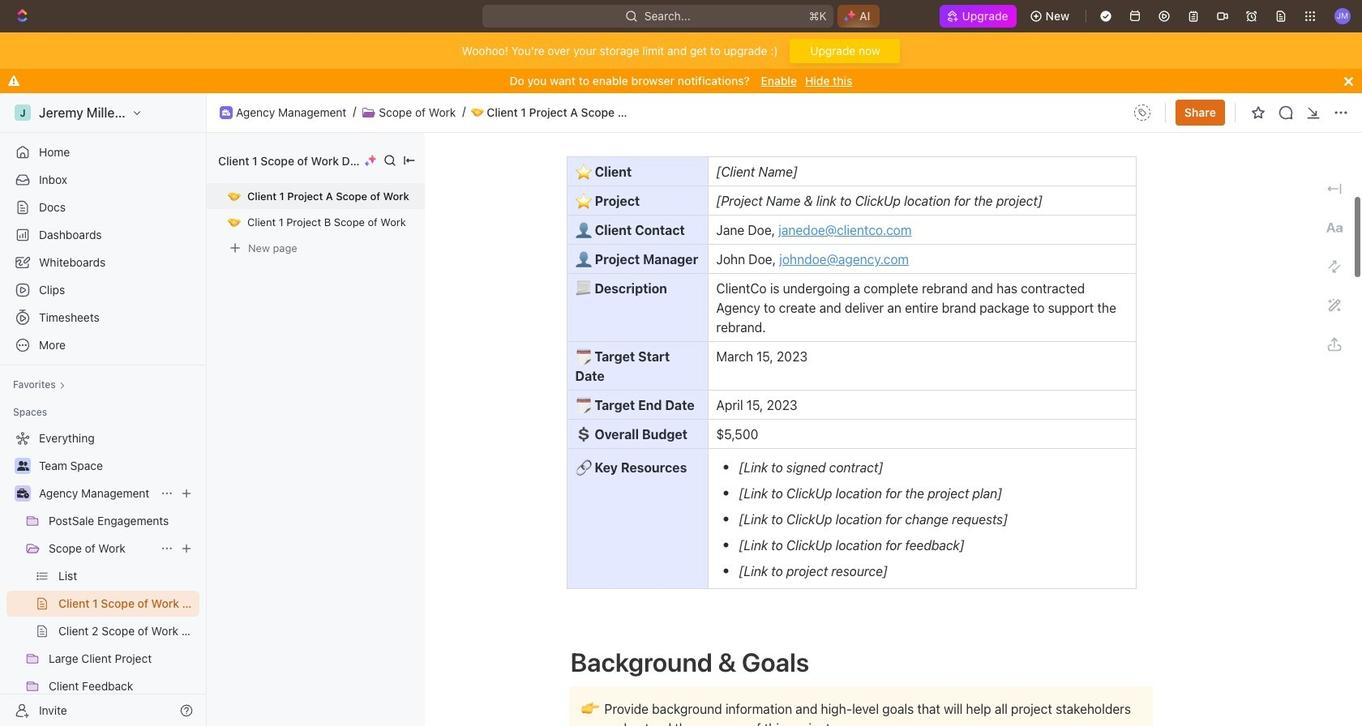 Task type: locate. For each thing, give the bounding box(es) containing it.
tree
[[6, 426, 199, 727]]

1 vertical spatial business time image
[[17, 489, 29, 499]]

0 vertical spatial business time image
[[222, 109, 230, 116]]

dropdown menu image
[[1129, 100, 1155, 126]]

business time image
[[222, 109, 230, 116], [17, 489, 29, 499]]

tree inside "sidebar" navigation
[[6, 426, 199, 727]]

jeremy miller's workspace, , element
[[15, 105, 31, 121]]

user group image
[[17, 461, 29, 471]]



Task type: describe. For each thing, give the bounding box(es) containing it.
0 horizontal spatial business time image
[[17, 489, 29, 499]]

sidebar navigation
[[0, 93, 210, 727]]

1 horizontal spatial business time image
[[222, 109, 230, 116]]



Task type: vqa. For each thing, say whether or not it's contained in the screenshot.
Generic Name's Workspace, , element
no



